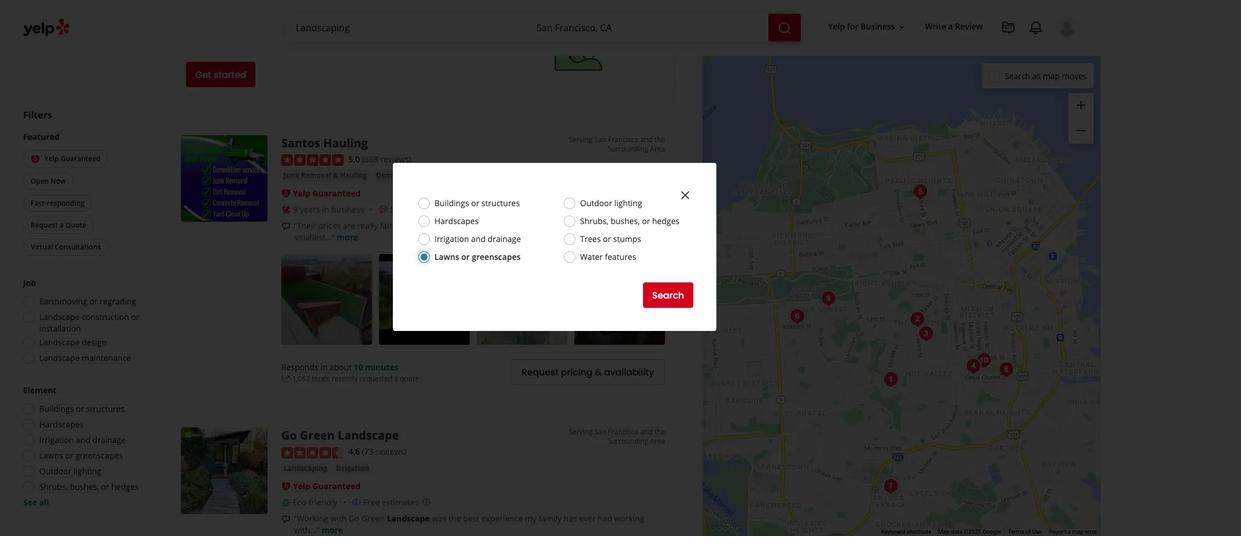 Task type: vqa. For each thing, say whether or not it's contained in the screenshot.
24 chevron down v2 image
no



Task type: describe. For each thing, give the bounding box(es) containing it.
santos hauling link
[[282, 135, 368, 151]]

4.6 (73 reviews)
[[349, 447, 407, 458]]

request a quote button
[[23, 217, 94, 234]]

yelp guaranteed for santos
[[293, 188, 361, 199]]

google
[[983, 529, 1002, 535]]

1 vertical spatial green
[[362, 513, 385, 524]]

stumps
[[614, 234, 642, 245]]

0 horizontal spatial irrigation and drainage
[[39, 435, 126, 446]]

guaranteed for go
[[313, 481, 361, 492]]

irrigation button
[[334, 463, 372, 475]]

0 vertical spatial yelp guaranteed button
[[23, 150, 108, 168]]

design
[[82, 337, 107, 348]]

fast-responding button
[[23, 195, 92, 212]]

terms of use link
[[1009, 529, 1043, 535]]

project
[[256, 32, 282, 43]]

go green landscape link
[[282, 428, 399, 444]]

1 vertical spatial in
[[321, 362, 328, 373]]

request pricing & availability button
[[511, 360, 665, 385]]

quote
[[66, 220, 86, 230]]

keyboard shortcuts
[[882, 529, 932, 535]]

ever
[[579, 513, 596, 524]]

1 vertical spatial irrigation
[[39, 435, 74, 446]]

16 speech v2 image
[[282, 515, 291, 524]]

logiculture image
[[786, 305, 809, 328]]

gerardo mariona image
[[962, 355, 985, 378]]

trees or stumps
[[580, 234, 642, 245]]

san for santos hauling
[[595, 135, 607, 145]]

fast-responding
[[31, 198, 85, 208]]

yelp inside button
[[829, 21, 846, 32]]

earthmoving or regrading
[[39, 296, 136, 307]]

1 vertical spatial outdoor
[[39, 466, 71, 477]]

see for see portfolio
[[596, 294, 610, 305]]

0 horizontal spatial greenscapes
[[76, 450, 123, 461]]

they
[[496, 221, 512, 232]]

are
[[343, 221, 356, 232]]

for
[[848, 21, 859, 32]]

search for search as map moves
[[1005, 70, 1031, 81]]

business
[[331, 204, 364, 215]]

0 horizontal spatial hedges
[[111, 482, 139, 493]]

0 horizontal spatial outdoor lighting
[[39, 466, 101, 477]]

landscape maintenance
[[39, 353, 131, 364]]

1 vertical spatial drainage
[[93, 435, 126, 446]]

16 free estimates v2 image
[[352, 498, 361, 507]]

0 vertical spatial go
[[282, 428, 297, 444]]

construction
[[82, 312, 129, 323]]

help
[[315, 32, 331, 43]]

16 speaks spanish v2 image
[[379, 205, 388, 215]]

see all
[[23, 497, 49, 508]]

had
[[598, 513, 612, 524]]

demolition services
[[376, 171, 445, 181]]

serving san francisco and the surrounding area for go green landscape
[[569, 427, 665, 447]]

terms
[[1009, 529, 1025, 535]]

yelp guaranteed button for santos
[[293, 188, 361, 199]]

16 eco friendly v2 image
[[282, 498, 291, 507]]

shortcuts
[[907, 529, 932, 535]]

open
[[31, 176, 49, 186]]

featured
[[23, 132, 60, 143]]

yelp up 9
[[293, 188, 311, 199]]

see portfolio
[[596, 294, 644, 305]]

option group containing element
[[20, 385, 143, 509]]

see for see all
[[23, 497, 37, 508]]

surrounding for go green landscape
[[608, 437, 649, 447]]

landscape up (73
[[338, 428, 399, 444]]

0 horizontal spatial from
[[305, 11, 332, 27]]

map data ©2023 google
[[939, 529, 1002, 535]]

was
[[432, 513, 447, 524]]

error
[[1086, 529, 1098, 535]]

estimates inside 'free price estimates from local landscapers tell us about your project and get help from sponsored businesses.'
[[244, 11, 302, 27]]

yelp guaranteed inside featured group
[[45, 154, 101, 164]]

businesses.
[[396, 32, 440, 43]]

blooms gardening image
[[915, 322, 938, 345]]

keyboard shortcuts button
[[882, 528, 932, 537]]

us
[[201, 32, 210, 43]]

hedges inside search dialog
[[653, 216, 680, 227]]

request for request pricing & availability
[[522, 366, 559, 379]]

(668
[[362, 154, 378, 165]]

1 horizontal spatial about
[[330, 362, 352, 373]]

reviews) for santos hauling
[[381, 154, 412, 165]]

san for go green landscape
[[595, 427, 607, 437]]

0 vertical spatial santos hauling image
[[181, 135, 268, 222]]

write a review link
[[921, 16, 988, 37]]

landscaping
[[284, 464, 327, 473]]

yelp guaranteed for go
[[293, 481, 361, 492]]

job
[[23, 278, 36, 289]]

far
[[422, 221, 433, 232]]

best
[[463, 513, 480, 524]]

0 horizontal spatial lighting
[[74, 466, 101, 477]]

1,062 locals recently requested a quote
[[293, 374, 419, 384]]

search as map moves
[[1005, 70, 1088, 81]]

0 vertical spatial hauling
[[323, 135, 368, 151]]

5.0
[[349, 154, 360, 165]]

was the best experience my family has ever had working with..."
[[294, 513, 645, 536]]

friendly
[[309, 497, 338, 508]]

price
[[213, 11, 242, 27]]

years
[[300, 204, 320, 215]]

more link for green
[[322, 525, 343, 536]]

0 horizontal spatial buildings
[[39, 404, 74, 415]]

0 horizontal spatial go green landscape image
[[181, 428, 268, 515]]

5.0 (668 reviews)
[[349, 154, 412, 165]]

0 horizontal spatial lawns
[[39, 450, 63, 461]]

request for request a quote
[[31, 220, 58, 230]]

"their prices are really fair and as far as landscaping
[[294, 221, 493, 232]]

16 speech v2 image
[[282, 222, 291, 231]]

"working
[[294, 513, 329, 524]]

services
[[417, 171, 445, 181]]

local
[[335, 11, 362, 27]]

get started button
[[186, 62, 256, 87]]

review
[[956, 21, 983, 32]]

landscape for landscape design
[[39, 337, 80, 348]]

user actions element
[[820, 14, 1094, 86]]

all
[[39, 497, 49, 508]]

shrubs, inside search dialog
[[580, 216, 609, 227]]

with
[[331, 513, 347, 524]]

hauling inside button
[[340, 171, 367, 181]]

get
[[195, 68, 211, 81]]

search button
[[643, 283, 694, 308]]

lawns inside search dialog
[[435, 252, 460, 262]]

smallest..."
[[294, 232, 335, 243]]

landscaping link
[[282, 463, 329, 475]]

1 vertical spatial from
[[334, 32, 352, 43]]

yelp for business button
[[824, 16, 912, 37]]

now
[[51, 176, 66, 186]]

1 vertical spatial hardscapes
[[39, 419, 84, 430]]

serving for santos hauling
[[569, 135, 593, 145]]

buildings inside search dialog
[[435, 198, 469, 209]]

maintenance
[[82, 353, 131, 364]]

landscape down free estimates
[[387, 513, 430, 524]]

features
[[605, 252, 637, 262]]

0 horizontal spatial bushes,
[[70, 482, 99, 493]]

speaks
[[390, 204, 417, 215]]

minutes
[[365, 362, 399, 373]]

report a map error
[[1050, 529, 1098, 535]]

(73
[[362, 447, 374, 458]]

request a quote
[[31, 220, 86, 230]]

has
[[564, 513, 577, 524]]

junk removal & hauling link
[[282, 170, 369, 182]]

10
[[354, 362, 363, 373]]

map
[[939, 529, 950, 535]]

5 star rating image
[[282, 155, 344, 166]]

16 trending v2 image
[[282, 374, 291, 384]]

yelp inside featured group
[[45, 154, 59, 164]]

speaks spanish
[[390, 204, 449, 215]]



Task type: locate. For each thing, give the bounding box(es) containing it.
hardscapes down spanish
[[435, 216, 479, 227]]

landscape down landscape design
[[39, 353, 80, 364]]

yelp left the for
[[829, 21, 846, 32]]

yelp guaranteed button for go
[[293, 481, 361, 492]]

landscape inside landscape construction or installation
[[39, 312, 80, 323]]

1 horizontal spatial shrubs, bushes, or hedges
[[580, 216, 680, 227]]

& for removal
[[333, 171, 338, 181]]

option group containing job
[[20, 278, 143, 368]]

go up 4.6 star rating image on the left bottom
[[282, 428, 297, 444]]

0 vertical spatial area
[[650, 144, 665, 154]]

data
[[952, 529, 963, 535]]

yelp guaranteed button up friendly on the left
[[293, 481, 361, 492]]

1 vertical spatial guaranteed
[[313, 188, 361, 199]]

landscape
[[39, 312, 80, 323], [39, 337, 80, 348], [39, 353, 80, 364], [338, 428, 399, 444], [387, 513, 430, 524]]

spanish
[[419, 204, 449, 215]]

junk removal & hauling button
[[282, 170, 369, 182]]

buildings or structures inside search dialog
[[435, 198, 520, 209]]

business
[[861, 21, 896, 32]]

0 vertical spatial san
[[595, 135, 607, 145]]

shrubs, up the trees
[[580, 216, 609, 227]]

1 horizontal spatial go
[[349, 513, 360, 524]]

2 san from the top
[[595, 427, 607, 437]]

more link down with
[[322, 525, 343, 536]]

started
[[214, 68, 246, 81]]

virtual
[[31, 242, 53, 252]]

google image
[[706, 522, 744, 537]]

buildings or structures up landscaping
[[435, 198, 520, 209]]

san
[[595, 135, 607, 145], [595, 427, 607, 437]]

1 horizontal spatial bushes,
[[611, 216, 640, 227]]

& for pricing
[[595, 366, 602, 379]]

more link down are
[[337, 232, 358, 243]]

and inside search dialog
[[471, 234, 486, 245]]

projects image
[[1002, 21, 1016, 35]]

landscape down installation
[[39, 337, 80, 348]]

from down local
[[334, 32, 352, 43]]

0 vertical spatial surrounding
[[608, 144, 649, 154]]

free estimates
[[363, 497, 419, 508]]

greenscapes inside search dialog
[[472, 252, 521, 262]]

map
[[1044, 70, 1061, 81], [1073, 529, 1084, 535]]

reviews) right (73
[[376, 447, 407, 458]]

irrigation down "element"
[[39, 435, 74, 446]]

0 vertical spatial more
[[337, 232, 358, 243]]

serving san francisco and the surrounding area
[[569, 135, 665, 154], [569, 427, 665, 447]]

& right pricing
[[595, 366, 602, 379]]

drainage
[[488, 234, 521, 245], [93, 435, 126, 446]]

hauling up 5.0
[[323, 135, 368, 151]]

responds in about 10 minutes
[[282, 362, 399, 373]]

request inside featured group
[[31, 220, 58, 230]]

use
[[1033, 529, 1043, 535]]

0 vertical spatial francisco
[[608, 135, 639, 145]]

strautman gardening pros image
[[817, 287, 840, 310]]

map for error
[[1073, 529, 1084, 535]]

santos hauling image inside map region
[[880, 368, 903, 391]]

0 horizontal spatial shrubs, bushes, or hedges
[[39, 482, 139, 493]]

in
[[322, 204, 329, 215], [321, 362, 328, 373]]

a for report
[[1068, 529, 1071, 535]]

& right removal
[[333, 171, 338, 181]]

1 area from the top
[[650, 144, 665, 154]]

yelp guaranteed up friendly on the left
[[293, 481, 361, 492]]

1 vertical spatial go
[[349, 513, 360, 524]]

1 horizontal spatial lighting
[[615, 198, 643, 209]]

0 vertical spatial more link
[[337, 232, 358, 243]]

free price estimates from local landscapers tell us about your project and get help from sponsored businesses.
[[186, 11, 440, 43]]

0 horizontal spatial santos hauling image
[[181, 135, 268, 222]]

reviews) up the demolition
[[381, 154, 412, 165]]

go green landscape image
[[906, 308, 929, 331], [181, 428, 268, 515]]

yelp for business
[[829, 21, 896, 32]]

9 years in business
[[293, 204, 364, 215]]

request left pricing
[[522, 366, 559, 379]]

irrigation down landscaping
[[435, 234, 469, 245]]

1 vertical spatial surrounding
[[608, 437, 649, 447]]

1 vertical spatial yelp guaranteed
[[293, 188, 361, 199]]

yelp guaranteed
[[45, 154, 101, 164], [293, 188, 361, 199], [293, 481, 361, 492]]

0 vertical spatial shrubs, bushes, or hedges
[[580, 216, 680, 227]]

guaranteed
[[61, 154, 101, 164], [313, 188, 361, 199], [313, 481, 361, 492]]

shrubs, bushes, or hedges inside search dialog
[[580, 216, 680, 227]]

1 horizontal spatial outdoor lighting
[[580, 198, 643, 209]]

1 vertical spatial greenscapes
[[76, 450, 123, 461]]

1,062
[[293, 374, 310, 384]]

guaranteed inside button
[[61, 154, 101, 164]]

request up virtual
[[31, 220, 58, 230]]

hedges
[[653, 216, 680, 227], [111, 482, 139, 493]]

1 horizontal spatial lawns or greenscapes
[[435, 252, 521, 262]]

more down are
[[337, 232, 358, 243]]

more link
[[337, 232, 358, 243], [322, 525, 343, 536]]

prices
[[319, 221, 341, 232]]

outdoor inside search dialog
[[580, 198, 613, 209]]

16 years in business v2 image
[[282, 205, 291, 215]]

more for green
[[322, 525, 343, 536]]

16 yelp guaranteed v2 image
[[31, 155, 40, 164]]

1 serving from the top
[[569, 135, 593, 145]]

1 vertical spatial santos hauling image
[[880, 368, 903, 391]]

zoom in image
[[1075, 98, 1089, 112]]

landscape for landscape construction or installation
[[39, 312, 80, 323]]

quote
[[400, 374, 419, 384]]

santos hauling
[[282, 135, 368, 151]]

1 horizontal spatial irrigation
[[336, 464, 369, 473]]

featured group
[[21, 132, 143, 258]]

irrigation inside button
[[336, 464, 369, 473]]

search image
[[778, 21, 792, 35]]

more for hauling
[[337, 232, 358, 243]]

search right portfolio
[[653, 289, 685, 302]]

1 horizontal spatial free
[[363, 497, 380, 508]]

yelp up eco-
[[293, 481, 311, 492]]

francisco for go green landscape
[[608, 427, 639, 437]]

about
[[212, 32, 234, 43], [330, 362, 352, 373]]

1 vertical spatial lighting
[[74, 466, 101, 477]]

or inside landscape construction or installation
[[131, 312, 139, 323]]

area
[[650, 144, 665, 154], [650, 437, 665, 447]]

buildings or structures down "element"
[[39, 404, 125, 415]]

irrigation and drainage
[[435, 234, 521, 245], [39, 435, 126, 446]]

2 vertical spatial irrigation
[[336, 464, 369, 473]]

reviews) for go green landscape
[[376, 447, 407, 458]]

in up locals
[[321, 362, 328, 373]]

a inside button
[[60, 220, 64, 230]]

irrigation inside search dialog
[[435, 234, 469, 245]]

greenscapes
[[472, 252, 521, 262], [76, 450, 123, 461]]

yelp guaranteed button up 9 years in business
[[293, 188, 361, 199]]

0 vertical spatial &
[[333, 171, 338, 181]]

structures down maintenance
[[86, 404, 125, 415]]

1 vertical spatial go green landscape image
[[181, 428, 268, 515]]

serving for go green landscape
[[569, 427, 593, 437]]

recently
[[332, 374, 358, 384]]

lawns or greenscapes
[[435, 252, 521, 262], [39, 450, 123, 461]]

structures inside search dialog
[[482, 198, 520, 209]]

landscape for landscape maintenance
[[39, 353, 80, 364]]

eco-
[[293, 497, 309, 508]]

0 horizontal spatial request
[[31, 220, 58, 230]]

hauling
[[323, 135, 368, 151], [340, 171, 367, 181]]

map left error
[[1073, 529, 1084, 535]]

0 horizontal spatial outdoor
[[39, 466, 71, 477]]

irrigation down the 4.6
[[336, 464, 369, 473]]

free right the "16 free estimates v2" image
[[363, 497, 380, 508]]

"their
[[294, 221, 316, 232]]

1 vertical spatial buildings or structures
[[39, 404, 125, 415]]

paco landscaping image
[[973, 349, 996, 372]]

see left portfolio
[[596, 294, 610, 305]]

landscape up installation
[[39, 312, 80, 323]]

1 vertical spatial shrubs, bushes, or hedges
[[39, 482, 139, 493]]

1 vertical spatial reviews)
[[376, 447, 407, 458]]

portfolio
[[612, 294, 644, 305]]

outdoor lighting up to
[[580, 198, 643, 209]]

buildings down "element"
[[39, 404, 74, 415]]

0 horizontal spatial go
[[282, 428, 297, 444]]

map region
[[633, 0, 1225, 537]]

about up recently
[[330, 362, 352, 373]]

irrigation
[[435, 234, 469, 245], [39, 435, 74, 446], [336, 464, 369, 473]]

surrounding for santos hauling
[[608, 144, 649, 154]]

0 vertical spatial irrigation
[[435, 234, 469, 245]]

1 horizontal spatial outdoor
[[580, 198, 613, 209]]

0 horizontal spatial shrubs,
[[39, 482, 68, 493]]

francisco for santos hauling
[[608, 135, 639, 145]]

search dialog
[[0, 0, 1242, 537]]

0 vertical spatial request
[[31, 220, 58, 230]]

landscape construction or installation
[[39, 312, 139, 334]]

0 vertical spatial estimates
[[244, 11, 302, 27]]

0 horizontal spatial buildings or structures
[[39, 404, 125, 415]]

to
[[588, 221, 596, 232]]

close image
[[679, 188, 693, 202]]

lawns
[[435, 252, 460, 262], [39, 450, 63, 461]]

0 horizontal spatial structures
[[86, 404, 125, 415]]

free up 'tell'
[[186, 11, 211, 27]]

0 vertical spatial hedges
[[653, 216, 680, 227]]

0 vertical spatial lawns or greenscapes
[[435, 252, 521, 262]]

search inside button
[[653, 289, 685, 302]]

hardscapes inside search dialog
[[435, 216, 479, 227]]

1 vertical spatial lawns or greenscapes
[[39, 450, 123, 461]]

as right far
[[435, 221, 443, 232]]

request pricing & availability
[[522, 366, 654, 379]]

1 vertical spatial more
[[322, 525, 343, 536]]

2 option group from the top
[[20, 385, 143, 509]]

as left far
[[412, 221, 420, 232]]

yelp guaranteed up now
[[45, 154, 101, 164]]

yelp guaranteed up 9 years in business
[[293, 188, 361, 199]]

1 vertical spatial request
[[522, 366, 559, 379]]

16 chevron down v2 image
[[898, 22, 907, 32]]

free for price
[[186, 11, 211, 27]]

1 horizontal spatial hedges
[[653, 216, 680, 227]]

0 vertical spatial option group
[[20, 278, 143, 368]]

demolition services button
[[374, 170, 447, 182]]

0 vertical spatial green
[[300, 428, 335, 444]]

demolition
[[376, 171, 415, 181]]

hardscapes down "element"
[[39, 419, 84, 430]]

moves
[[1063, 70, 1088, 81]]

1 option group from the top
[[20, 278, 143, 368]]

lighting inside search dialog
[[615, 198, 643, 209]]

1 horizontal spatial buildings or structures
[[435, 198, 520, 209]]

estimates up project
[[244, 11, 302, 27]]

hauling down 5.0
[[340, 171, 367, 181]]

bushes, inside search dialog
[[611, 216, 640, 227]]

shrubs, bushes, or hedges up stumps
[[580, 216, 680, 227]]

0 vertical spatial outdoor
[[580, 198, 613, 209]]

1 vertical spatial san
[[595, 427, 607, 437]]

bushes,
[[611, 216, 640, 227], [70, 482, 99, 493]]

4.6
[[349, 447, 360, 458]]

a for request
[[60, 220, 64, 230]]

0 vertical spatial from
[[305, 11, 332, 27]]

yelp right 16 yelp guaranteed v2 image
[[45, 154, 59, 164]]

1 horizontal spatial as
[[435, 221, 443, 232]]

0 vertical spatial bushes,
[[611, 216, 640, 227]]

guaranteed up now
[[61, 154, 101, 164]]

sf gardening services image
[[995, 358, 1018, 381]]

regrading
[[100, 296, 136, 307]]

2 serving from the top
[[569, 427, 593, 437]]

santos hauling image
[[181, 135, 268, 222], [880, 368, 903, 391]]

yelp guaranteed button up now
[[23, 150, 108, 168]]

1 vertical spatial bushes,
[[70, 482, 99, 493]]

0 vertical spatial irrigation and drainage
[[435, 234, 521, 245]]

outdoor
[[580, 198, 613, 209], [39, 466, 71, 477]]

report
[[1050, 529, 1067, 535]]

go right with
[[349, 513, 360, 524]]

fair
[[380, 221, 393, 232]]

junk
[[284, 171, 300, 181]]

1 horizontal spatial request
[[522, 366, 559, 379]]

outdoor up all
[[39, 466, 71, 477]]

1 horizontal spatial from
[[334, 32, 352, 43]]

the inside the was the best experience my family has ever had working with..."
[[449, 513, 461, 524]]

outdoor lighting up all
[[39, 466, 101, 477]]

outdoor up to
[[580, 198, 613, 209]]

0 vertical spatial map
[[1044, 70, 1061, 81]]

open now button
[[23, 173, 73, 190]]

reviews)
[[381, 154, 412, 165], [376, 447, 407, 458]]

as left the moves
[[1033, 70, 1041, 81]]

0 vertical spatial search
[[1005, 70, 1031, 81]]

the inside the "they pay great attention to the smallest...""
[[598, 221, 610, 232]]

see all button
[[23, 497, 49, 508]]

2 horizontal spatial as
[[1033, 70, 1041, 81]]

2 vertical spatial yelp guaranteed button
[[293, 481, 361, 492]]

liaison landscapes image
[[909, 180, 932, 203]]

demolition services link
[[374, 170, 447, 182]]

lawns up all
[[39, 450, 63, 461]]

about right 'us'
[[212, 32, 234, 43]]

search down projects image at the right
[[1005, 70, 1031, 81]]

see left all
[[23, 497, 37, 508]]

a for write
[[949, 21, 954, 32]]

irrigation and drainage inside search dialog
[[435, 234, 521, 245]]

option group
[[20, 278, 143, 368], [20, 385, 143, 509]]

1 san from the top
[[595, 135, 607, 145]]

and inside 'free price estimates from local landscapers tell us about your project and get help from sponsored businesses.'
[[284, 32, 299, 43]]

virtual consultations button
[[23, 239, 108, 256]]

get
[[301, 32, 313, 43]]

1 francisco from the top
[[608, 135, 639, 145]]

guaranteed for santos
[[313, 188, 361, 199]]

buildings up the "they pay great attention to the smallest...""
[[435, 198, 469, 209]]

great
[[530, 221, 549, 232]]

0 vertical spatial go green landscape image
[[906, 308, 929, 331]]

1 horizontal spatial lawns
[[435, 252, 460, 262]]

0 vertical spatial reviews)
[[381, 154, 412, 165]]

in right years
[[322, 204, 329, 215]]

1 horizontal spatial irrigation and drainage
[[435, 234, 521, 245]]

surrounding
[[608, 144, 649, 154], [608, 437, 649, 447]]

availability
[[604, 366, 654, 379]]

2 surrounding from the top
[[608, 437, 649, 447]]

really
[[358, 221, 378, 232]]

group
[[1069, 93, 1094, 144]]

0 vertical spatial structures
[[482, 198, 520, 209]]

area for go green landscape
[[650, 437, 665, 447]]

2 francisco from the top
[[608, 427, 639, 437]]

free inside 'free price estimates from local landscapers tell us about your project and get help from sponsored businesses.'
[[186, 11, 211, 27]]

1 vertical spatial area
[[650, 437, 665, 447]]

from up help
[[305, 11, 332, 27]]

1 vertical spatial buildings
[[39, 404, 74, 415]]

free for estimates
[[363, 497, 380, 508]]

info icon image
[[452, 205, 461, 214], [452, 205, 461, 214], [422, 498, 431, 507], [422, 498, 431, 507]]

shrubs,
[[580, 216, 609, 227], [39, 482, 68, 493]]

0 horizontal spatial drainage
[[93, 435, 126, 446]]

estimates up "working with go green landscape
[[382, 497, 419, 508]]

more link for hauling
[[337, 232, 358, 243]]

None search field
[[287, 14, 803, 42]]

1 horizontal spatial green
[[362, 513, 385, 524]]

element
[[23, 385, 56, 396]]

free price estimates from local landscapers image
[[550, 24, 608, 82]]

guaranteed up friendly on the left
[[313, 481, 361, 492]]

shrubs, bushes, or hedges up all
[[39, 482, 139, 493]]

notifications image
[[1030, 21, 1044, 35]]

0 horizontal spatial &
[[333, 171, 338, 181]]

1 horizontal spatial estimates
[[382, 497, 419, 508]]

more down with
[[322, 525, 343, 536]]

0 horizontal spatial irrigation
[[39, 435, 74, 446]]

1 horizontal spatial drainage
[[488, 234, 521, 245]]

write a review
[[926, 21, 983, 32]]

responding
[[47, 198, 85, 208]]

search for search
[[653, 289, 685, 302]]

terms of use
[[1009, 529, 1043, 535]]

1 vertical spatial serving
[[569, 427, 593, 437]]

0 vertical spatial serving san francisco and the surrounding area
[[569, 135, 665, 154]]

installation
[[39, 323, 81, 334]]

irrigation link
[[334, 463, 372, 475]]

or
[[471, 198, 480, 209], [642, 216, 651, 227], [603, 234, 611, 245], [462, 252, 470, 262], [89, 296, 98, 307], [131, 312, 139, 323], [76, 404, 84, 415], [65, 450, 73, 461], [101, 482, 109, 493]]

green down free estimates
[[362, 513, 385, 524]]

shrubs, up all
[[39, 482, 68, 493]]

lawns or greenscapes inside search dialog
[[435, 252, 521, 262]]

0 vertical spatial serving
[[569, 135, 593, 145]]

2 serving san francisco and the surrounding area from the top
[[569, 427, 665, 447]]

about inside 'free price estimates from local landscapers tell us about your project and get help from sponsored businesses.'
[[212, 32, 234, 43]]

and
[[284, 32, 299, 43], [641, 135, 653, 145], [395, 221, 409, 232], [471, 234, 486, 245], [641, 427, 653, 437], [76, 435, 90, 446]]

zoom out image
[[1075, 124, 1089, 138]]

iconyelpguaranteedbadgesmall image
[[282, 189, 291, 198], [282, 189, 291, 198], [282, 482, 291, 491], [282, 482, 291, 491]]

the
[[655, 135, 665, 145], [598, 221, 610, 232], [655, 427, 665, 437], [449, 513, 461, 524]]

1 horizontal spatial hardscapes
[[435, 216, 479, 227]]

serving san francisco and the surrounding area for santos hauling
[[569, 135, 665, 154]]

buildings
[[435, 198, 469, 209], [39, 404, 74, 415]]

life garden image
[[880, 475, 903, 498]]

lawns down the "they pay great attention to the smallest...""
[[435, 252, 460, 262]]

1 vertical spatial outdoor lighting
[[39, 466, 101, 477]]

4.6 star rating image
[[282, 447, 344, 459]]

guaranteed up 9 years in business
[[313, 188, 361, 199]]

©2023
[[964, 529, 982, 535]]

map left the moves
[[1044, 70, 1061, 81]]

1 serving san francisco and the surrounding area from the top
[[569, 135, 665, 154]]

map for moves
[[1044, 70, 1061, 81]]

0 vertical spatial in
[[322, 204, 329, 215]]

structures up the they
[[482, 198, 520, 209]]

area for santos hauling
[[650, 144, 665, 154]]

drainage inside search dialog
[[488, 234, 521, 245]]

removal
[[301, 171, 331, 181]]

green up 4.6 star rating image on the left bottom
[[300, 428, 335, 444]]

2 area from the top
[[650, 437, 665, 447]]

0 horizontal spatial map
[[1044, 70, 1061, 81]]

experience
[[482, 513, 523, 524]]

0 horizontal spatial green
[[300, 428, 335, 444]]

1 horizontal spatial shrubs,
[[580, 216, 609, 227]]

1 vertical spatial yelp guaranteed button
[[293, 188, 361, 199]]

0 horizontal spatial as
[[412, 221, 420, 232]]

1 vertical spatial search
[[653, 289, 685, 302]]

2 vertical spatial guaranteed
[[313, 481, 361, 492]]

1 vertical spatial francisco
[[608, 427, 639, 437]]

outdoor lighting inside search dialog
[[580, 198, 643, 209]]

1 horizontal spatial santos hauling image
[[880, 368, 903, 391]]

1 surrounding from the top
[[608, 144, 649, 154]]



